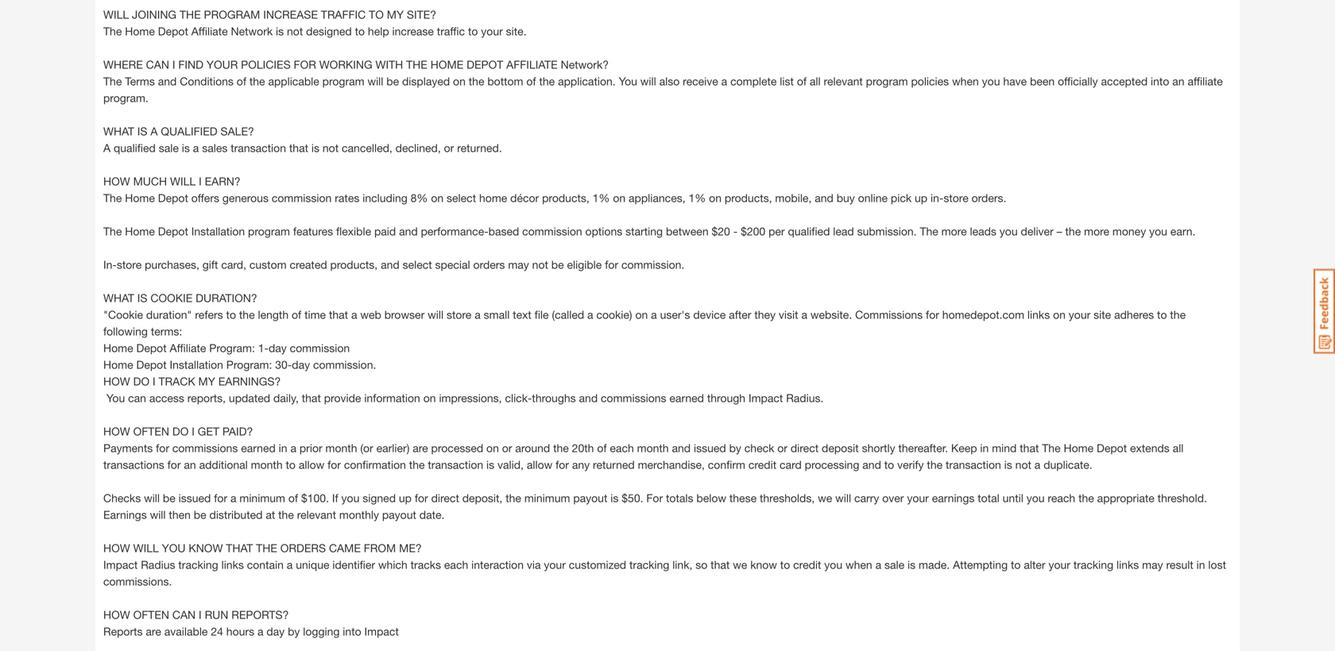 Task type: vqa. For each thing, say whether or not it's contained in the screenshot.
2nd Kitchen from the top of the page
no



Task type: describe. For each thing, give the bounding box(es) containing it.
verify
[[897, 458, 924, 472]]

card
[[780, 458, 802, 472]]

which
[[378, 559, 408, 572]]

can inside how often can i run reports? reports are available 24 hours a day by logging into impact
[[172, 609, 196, 622]]

cookie)
[[596, 308, 632, 321]]

the inside where can i find your policies for working with the home depot affiliate network? the terms and conditions of the applicable program will be displayed on the bottom of the application. you will also receive a complete list of all relevant program policies when you have been officially accepted into an affiliate program.
[[103, 75, 122, 88]]

affiliate
[[506, 58, 558, 71]]

2 horizontal spatial or
[[777, 442, 788, 455]]

alter
[[1024, 559, 1046, 572]]

complete
[[730, 75, 777, 88]]

options
[[585, 225, 622, 238]]

in-
[[103, 258, 117, 271]]

site.
[[506, 25, 527, 38]]

know
[[189, 542, 223, 555]]

1 allow from the left
[[299, 458, 324, 472]]

if
[[332, 492, 338, 505]]

1 horizontal spatial products,
[[542, 191, 590, 205]]

2 horizontal spatial program
[[866, 75, 908, 88]]

and inside where can i find your policies for working with the home depot affiliate network? the terms and conditions of the applicable program will be displayed on the bottom of the application. you will also receive a complete list of all relevant program policies when you have been officially accepted into an affiliate program.
[[158, 75, 177, 88]]

adheres
[[1114, 308, 1154, 321]]

1 horizontal spatial commission.
[[621, 258, 685, 271]]

will left the then
[[150, 509, 166, 522]]

is for cookie
[[137, 292, 147, 305]]

1 horizontal spatial month
[[325, 442, 357, 455]]

an inside where can i find your policies for working with the home depot affiliate network? the terms and conditions of the applicable program will be displayed on the bottom of the application. you will also receive a complete list of all relevant program policies when you have been officially accepted into an affiliate program.
[[1172, 75, 1185, 88]]

into inside where can i find your policies for working with the home depot affiliate network? the terms and conditions of the applicable program will be displayed on the bottom of the application. you will also receive a complete list of all relevant program policies when you have been officially accepted into an affiliate program.
[[1151, 75, 1169, 88]]

a left 'duplicate.'
[[1035, 458, 1041, 472]]

until
[[1003, 492, 1024, 505]]

earned inside what is cookie duration? "cookie duration" refers to the length of time that a web browser will store a small text file (called a cookie) on a user's device after they visit a website. commissions for homedepot.com links on your site adheres to the following terms: home depot affiliate program: 1-day commission home depot installation program: 30-day commission. how do i track my earnings? you can access reports, updated daily, that provide information on impressions, click-throughs and commissions earned through impact radius.
[[669, 392, 704, 405]]

of down the your
[[237, 75, 246, 88]]

you left earn.
[[1149, 225, 1167, 238]]

is down qualified
[[182, 141, 190, 155]]

the right –
[[1065, 225, 1081, 238]]

via
[[527, 559, 541, 572]]

of down affiliate
[[526, 75, 536, 88]]

each inside how often do i get paid? payments for commissions earned in a prior month (or earlier) are processed on or around the 20th of each month and issued by check or direct deposit shortly thereafter. keep in mind that the home depot extends all transactions for an additional month to allow for confirmation the transaction is valid, allow for any returned merchandise, confirm credit card processing and to verify the transaction is not a duplicate.
[[610, 442, 634, 455]]

you right leads
[[1000, 225, 1018, 238]]

do inside how often do i get paid? payments for commissions earned in a prior month (or earlier) are processed on or around the 20th of each month and issued by check or direct deposit shortly thereafter. keep in mind that the home depot extends all transactions for an additional month to allow for confirmation the transaction is valid, allow for any returned merchandise, confirm credit card processing and to verify the transaction is not a duplicate.
[[172, 425, 189, 438]]

reports?
[[231, 609, 289, 622]]

and inside how much will i earn? the home depot offers generous commission rates including 8% on select home décor products, 1% on appliances, 1% on products, mobile, and buy online pick up in-store orders.
[[815, 191, 834, 205]]

on inside how often do i get paid? payments for commissions earned in a prior month (or earlier) are processed on or around the 20th of each month and issued by check or direct deposit shortly thereafter. keep in mind that the home depot extends all transactions for an additional month to allow for confirmation the transaction is valid, allow for any returned merchandise, confirm credit card processing and to verify the transaction is not a duplicate.
[[486, 442, 499, 455]]

submission.
[[857, 225, 917, 238]]

home
[[431, 58, 464, 71]]

i inside what is cookie duration? "cookie duration" refers to the length of time that a web browser will store a small text file (called a cookie) on a user's device after they visit a website. commissions for homedepot.com links on your site adheres to the following terms: home depot affiliate program: 1-day commission home depot installation program: 30-day commission. how do i track my earnings? you can access reports, updated daily, that provide information on impressions, click-throughs and commissions earned through impact radius.
[[153, 375, 155, 388]]

qualified inside "what is a qualified sale? a qualified sale is a sales transaction that is not cancelled, declined, or returned."
[[114, 141, 156, 155]]

a right (called
[[587, 308, 593, 321]]

is inside the how will you know that the orders came from me? impact radius tracking links contain a unique identifier which tracks each interaction via your customized tracking link, so that we know to credit you when a sale is made. attempting to alter your tracking links may result in lost commissions.
[[908, 559, 916, 572]]

purchases,
[[145, 258, 199, 271]]

1 vertical spatial day
[[292, 358, 310, 371]]

$20
[[712, 225, 730, 238]]

for left any
[[556, 458, 569, 472]]

program.
[[103, 91, 148, 104]]

the right at
[[278, 509, 294, 522]]

all inside where can i find your policies for working with the home depot affiliate network? the terms and conditions of the applicable program will be displayed on the bottom of the application. you will also receive a complete list of all relevant program policies when you have been officially accepted into an affiliate program.
[[810, 75, 821, 88]]

store inside what is cookie duration? "cookie duration" refers to the length of time that a web browser will store a small text file (called a cookie) on a user's device after they visit a website. commissions for homedepot.com links on your site adheres to the following terms: home depot affiliate program: 1-day commission home depot installation program: 30-day commission. how do i track my earnings? you can access reports, updated daily, that provide information on impressions, click-throughs and commissions earned through impact radius.
[[447, 308, 472, 321]]

by inside how often do i get paid? payments for commissions earned in a prior month (or earlier) are processed on or around the 20th of each month and issued by check or direct deposit shortly thereafter. keep in mind that the home depot extends all transactions for an additional month to allow for confirmation the transaction is valid, allow for any returned merchandise, confirm credit card processing and to verify the transaction is not a duplicate.
[[729, 442, 741, 455]]

time
[[304, 308, 326, 321]]

to
[[369, 8, 384, 21]]

depot up track
[[136, 358, 167, 371]]

how for how much will i earn? the home depot offers generous commission rates including 8% on select home décor products, 1% on appliances, 1% on products, mobile, and buy online pick up in-store orders.
[[103, 175, 130, 188]]

the right deposit,
[[506, 492, 521, 505]]

and up the merchandise,
[[672, 442, 691, 455]]

a left small
[[475, 308, 481, 321]]

been
[[1030, 75, 1055, 88]]

you
[[162, 542, 186, 555]]

transaction inside "what is a qualified sale? a qualified sale is a sales transaction that is not cancelled, declined, or returned."
[[231, 141, 286, 155]]

the right the reach
[[1079, 492, 1094, 505]]

20th
[[572, 442, 594, 455]]

provide
[[324, 392, 361, 405]]

1 vertical spatial program:
[[226, 358, 272, 371]]

that right time
[[329, 308, 348, 321]]

1 horizontal spatial program
[[322, 75, 364, 88]]

when inside where can i find your policies for working with the home depot affiliate network? the terms and conditions of the applicable program will be displayed on the bottom of the application. you will also receive a complete list of all relevant program policies when you have been officially accepted into an affiliate program.
[[952, 75, 979, 88]]

what for what is a qualified sale? a qualified sale is a sales transaction that is not cancelled, declined, or returned.
[[103, 125, 134, 138]]

issued inside checks will be issued for a minimum of $100. if you signed up for direct deposit, the minimum payout is $50. for totals below these thresholds, we will carry over your earnings total until you reach the appropriate threshold. earnings will then be distributed at the relevant monthly payout date.
[[179, 492, 211, 505]]

how often do i get paid? payments for commissions earned in a prior month (or earlier) are processed on or around the 20th of each month and issued by check or direct deposit shortly thereafter. keep in mind that the home depot extends all transactions for an additional month to allow for confirmation the transaction is valid, allow for any returned merchandise, confirm credit card processing and to verify the transaction is not a duplicate.
[[103, 425, 1184, 472]]

up inside how much will i earn? the home depot offers generous commission rates including 8% on select home décor products, 1% on appliances, 1% on products, mobile, and buy online pick up in-store orders.
[[915, 191, 928, 205]]

network?
[[561, 58, 609, 71]]

checks
[[103, 492, 141, 505]]

the left 20th
[[553, 442, 569, 455]]

of inside how often do i get paid? payments for commissions earned in a prior month (or earlier) are processed on or around the 20th of each month and issued by check or direct deposit shortly thereafter. keep in mind that the home depot extends all transactions for an additional month to allow for confirmation the transaction is valid, allow for any returned merchandise, confirm credit card processing and to verify the transaction is not a duplicate.
[[597, 442, 607, 455]]

carry
[[854, 492, 879, 505]]

commission. inside what is cookie duration? "cookie duration" refers to the length of time that a web browser will store a small text file (called a cookie) on a user's device after they visit a website. commissions for homedepot.com links on your site adheres to the following terms: home depot affiliate program: 1-day commission home depot installation program: 30-day commission. how do i track my earnings? you can access reports, updated daily, that provide information on impressions, click-throughs and commissions earned through impact radius.
[[313, 358, 376, 371]]

where
[[103, 58, 143, 71]]

0 horizontal spatial may
[[508, 258, 529, 271]]

duration?
[[196, 292, 257, 305]]

–
[[1057, 225, 1062, 238]]

qualified
[[161, 125, 217, 138]]

1 horizontal spatial transaction
[[428, 458, 483, 472]]

appliances,
[[629, 191, 686, 205]]

all inside how often do i get paid? payments for commissions earned in a prior month (or earlier) are processed on or around the 20th of each month and issued by check or direct deposit shortly thereafter. keep in mind that the home depot extends all transactions for an additional month to allow for confirmation the transaction is valid, allow for any returned merchandise, confirm credit card processing and to verify the transaction is not a duplicate.
[[1173, 442, 1184, 455]]

have
[[1003, 75, 1027, 88]]

store inside how much will i earn? the home depot offers generous commission rates including 8% on select home décor products, 1% on appliances, 1% on products, mobile, and buy online pick up in-store orders.
[[944, 191, 969, 205]]

refers
[[195, 308, 223, 321]]

terms:
[[151, 325, 182, 338]]

2 tracking from the left
[[629, 559, 669, 572]]

how inside what is cookie duration? "cookie duration" refers to the length of time that a web browser will store a small text file (called a cookie) on a user's device after they visit a website. commissions for homedepot.com links on your site adheres to the following terms: home depot affiliate program: 1-day commission home depot installation program: 30-day commission. how do i track my earnings? you can access reports, updated daily, that provide information on impressions, click-throughs and commissions earned through impact radius.
[[103, 375, 130, 388]]

payments
[[103, 442, 153, 455]]

commissions inside what is cookie duration? "cookie duration" refers to the length of time that a web browser will store a small text file (called a cookie) on a user's device after they visit a website. commissions for homedepot.com links on your site adheres to the following terms: home depot affiliate program: 1-day commission home depot installation program: 30-day commission. how do i track my earnings? you can access reports, updated daily, that provide information on impressions, click-throughs and commissions earned through impact radius.
[[601, 392, 666, 405]]

the right adheres
[[1170, 308, 1186, 321]]

will left carry
[[835, 492, 851, 505]]

be right the then
[[194, 509, 206, 522]]

when inside the how will you know that the orders came from me? impact radius tracking links contain a unique identifier which tracks each interaction via your customized tracking link, so that we know to credit you when a sale is made. attempting to alter your tracking links may result in lost commissions.
[[846, 559, 872, 572]]

on right information
[[423, 392, 436, 405]]

your right alter
[[1049, 559, 1070, 572]]

the home depot installation program features flexible paid and performance-based commission options starting between $20 - $200 per qualified lead submission. the more leads you deliver – the more money you earn.
[[103, 225, 1208, 238]]

is for a
[[137, 125, 147, 138]]

date.
[[419, 509, 445, 522]]

radius
[[141, 559, 175, 572]]

on right cookie)
[[635, 308, 648, 321]]

the inside how often do i get paid? payments for commissions earned in a prior month (or earlier) are processed on or around the 20th of each month and issued by check or direct deposit shortly thereafter. keep in mind that the home depot extends all transactions for an additional month to allow for confirmation the transaction is valid, allow for any returned merchandise, confirm credit card processing and to verify the transaction is not a duplicate.
[[1042, 442, 1061, 455]]

installation inside what is cookie duration? "cookie duration" refers to the length of time that a web browser will store a small text file (called a cookie) on a user's device after they visit a website. commissions for homedepot.com links on your site adheres to the following terms: home depot affiliate program: 1-day commission home depot installation program: 30-day commission. how do i track my earnings? you can access reports, updated daily, that provide information on impressions, click-throughs and commissions earned through impact radius.
[[170, 358, 223, 371]]

sale inside the how will you know that the orders came from me? impact radius tracking links contain a unique identifier which tracks each interaction via your customized tracking link, so that we know to credit you when a sale is made. attempting to alter your tracking links may result in lost commissions.
[[885, 559, 905, 572]]

throughs
[[532, 392, 576, 405]]

the down thereafter.
[[927, 458, 943, 472]]

0 horizontal spatial store
[[117, 258, 142, 271]]

0 horizontal spatial links
[[221, 559, 244, 572]]

your inside checks will be issued for a minimum of $100. if you signed up for direct deposit, the minimum payout is $50. for totals below these thresholds, we will carry over your earnings total until you reach the appropriate threshold. earnings will then be distributed at the relevant monthly payout date.
[[907, 492, 929, 505]]

applicable
[[268, 75, 319, 88]]

the inside will joining the program increase traffic to my site? the home depot affiliate network is not designed to help increase traffic to your site.
[[180, 8, 201, 21]]

the down the policies
[[249, 75, 265, 88]]

tracks
[[411, 559, 441, 572]]

accepted
[[1101, 75, 1148, 88]]

affiliate inside will joining the program increase traffic to my site? the home depot affiliate network is not designed to help increase traffic to your site.
[[191, 25, 228, 38]]

not left eligible
[[532, 258, 548, 271]]

officially
[[1058, 75, 1098, 88]]

access
[[149, 392, 184, 405]]

0 vertical spatial program:
[[209, 342, 255, 355]]

2 more from the left
[[1084, 225, 1110, 238]]

and right the paid
[[399, 225, 418, 238]]

i inside where can i find your policies for working with the home depot affiliate network? the terms and conditions of the applicable program will be displayed on the bottom of the application. you will also receive a complete list of all relevant program policies when you have been officially accepted into an affiliate program.
[[172, 58, 175, 71]]

will left also
[[640, 75, 656, 88]]

will right the checks
[[144, 492, 160, 505]]

2 horizontal spatial products,
[[725, 191, 772, 205]]

the down earlier) on the left bottom of page
[[409, 458, 425, 472]]

2 horizontal spatial month
[[637, 442, 669, 455]]

traffic
[[321, 8, 366, 21]]

logging
[[303, 625, 340, 639]]

1 vertical spatial payout
[[382, 509, 416, 522]]

the inside will joining the program increase traffic to my site? the home depot affiliate network is not designed to help increase traffic to your site.
[[103, 25, 122, 38]]

0 vertical spatial a
[[151, 125, 158, 138]]

0 vertical spatial day
[[269, 342, 287, 355]]

be left eligible
[[551, 258, 564, 271]]

and down shortly
[[863, 458, 881, 472]]

is left cancelled,
[[311, 141, 319, 155]]

select inside how much will i earn? the home depot offers generous commission rates including 8% on select home décor products, 1% on appliances, 1% on products, mobile, and buy online pick up in-store orders.
[[447, 191, 476, 205]]

a right visit
[[801, 308, 807, 321]]

get
[[198, 425, 219, 438]]

credit inside the how will you know that the orders came from me? impact radius tracking links contain a unique identifier which tracks each interaction via your customized tracking link, so that we know to credit you when a sale is made. attempting to alter your tracking links may result in lost commissions.
[[793, 559, 821, 572]]

reports
[[103, 625, 143, 639]]

totals
[[666, 492, 693, 505]]

you right if
[[341, 492, 360, 505]]

not inside "what is a qualified sale? a qualified sale is a sales transaction that is not cancelled, declined, or returned."
[[323, 141, 339, 155]]

check
[[745, 442, 774, 455]]

impact inside what is cookie duration? "cookie duration" refers to the length of time that a web browser will store a small text file (called a cookie) on a user's device after they visit a website. commissions for homedepot.com links on your site adheres to the following terms: home depot affiliate program: 1-day commission home depot installation program: 30-day commission. how do i track my earnings? you can access reports, updated daily, that provide information on impressions, click-throughs and commissions earned through impact radius.
[[749, 392, 783, 405]]

links inside what is cookie duration? "cookie duration" refers to the length of time that a web browser will store a small text file (called a cookie) on a user's device after they visit a website. commissions for homedepot.com links on your site adheres to the following terms: home depot affiliate program: 1-day commission home depot installation program: 30-day commission. how do i track my earnings? you can access reports, updated daily, that provide information on impressions, click-throughs and commissions earned through impact radius.
[[1028, 308, 1050, 321]]

site
[[1094, 308, 1111, 321]]

1 horizontal spatial in
[[980, 442, 989, 455]]

your
[[207, 58, 238, 71]]

0 vertical spatial installation
[[191, 225, 245, 238]]

the inside the how will you know that the orders came from me? impact radius tracking links contain a unique identifier which tracks each interaction via your customized tracking link, so that we know to credit you when a sale is made. attempting to alter your tracking links may result in lost commissions.
[[256, 542, 277, 555]]

conditions
[[180, 75, 234, 88]]

an inside how often do i get paid? payments for commissions earned in a prior month (or earlier) are processed on or around the 20th of each month and issued by check or direct deposit shortly thereafter. keep in mind that the home depot extends all transactions for an additional month to allow for confirmation the transaction is valid, allow for any returned merchandise, confirm credit card processing and to verify the transaction is not a duplicate.
[[184, 458, 196, 472]]

24
[[211, 625, 223, 639]]

relevant inside checks will be issued for a minimum of $100. if you signed up for direct deposit, the minimum payout is $50. for totals below these thresholds, we will carry over your earnings total until you reach the appropriate threshold. earnings will then be distributed at the relevant monthly payout date.
[[297, 509, 336, 522]]

be inside where can i find your policies for working with the home depot affiliate network? the terms and conditions of the applicable program will be displayed on the bottom of the application. you will also receive a complete list of all relevant program policies when you have been officially accepted into an affiliate program.
[[386, 75, 399, 88]]

that right daily,
[[302, 392, 321, 405]]

of inside checks will be issued for a minimum of $100. if you signed up for direct deposit, the minimum payout is $50. for totals below these thresholds, we will carry over your earnings total until you reach the appropriate threshold. earnings will then be distributed at the relevant monthly payout date.
[[288, 492, 298, 505]]

my inside what is cookie duration? "cookie duration" refers to the length of time that a web browser will store a small text file (called a cookie) on a user's device after they visit a website. commissions for homedepot.com links on your site adheres to the following terms: home depot affiliate program: 1-day commission home depot installation program: 30-day commission. how do i track my earnings? you can access reports, updated daily, that provide information on impressions, click-throughs and commissions earned through impact radius.
[[198, 375, 215, 388]]

on up options
[[613, 191, 626, 205]]

the left length
[[239, 308, 255, 321]]

checks will be issued for a minimum of $100. if you signed up for direct deposit, the minimum payout is $50. for totals below these thresholds, we will carry over your earnings total until you reach the appropriate threshold. earnings will then be distributed at the relevant monthly payout date.
[[103, 492, 1207, 522]]

will inside what is cookie duration? "cookie duration" refers to the length of time that a web browser will store a small text file (called a cookie) on a user's device after they visit a website. commissions for homedepot.com links on your site adheres to the following terms: home depot affiliate program: 1-day commission home depot installation program: 30-day commission. how do i track my earnings? you can access reports, updated daily, that provide information on impressions, click-throughs and commissions earned through impact radius.
[[428, 308, 444, 321]]

eligible
[[567, 258, 602, 271]]

deposit
[[822, 442, 859, 455]]

a left user's
[[651, 308, 657, 321]]

processing
[[805, 458, 859, 472]]

by inside how often can i run reports? reports are available 24 hours a day by logging into impact
[[288, 625, 300, 639]]

commission inside how much will i earn? the home depot offers generous commission rates including 8% on select home décor products, 1% on appliances, 1% on products, mobile, and buy online pick up in-store orders.
[[272, 191, 332, 205]]

homedepot.com
[[942, 308, 1024, 321]]

help
[[368, 25, 389, 38]]

me?
[[399, 542, 422, 555]]

earlier)
[[376, 442, 410, 455]]

1 vertical spatial select
[[403, 258, 432, 271]]

i for will
[[199, 175, 202, 188]]

2 allow from the left
[[527, 458, 553, 472]]

website.
[[811, 308, 852, 321]]

interaction
[[471, 559, 524, 572]]

a left 'prior'
[[290, 442, 296, 455]]

track
[[159, 375, 195, 388]]

décor
[[510, 191, 539, 205]]

0 horizontal spatial program
[[248, 225, 290, 238]]

paid
[[374, 225, 396, 238]]

reach
[[1048, 492, 1075, 505]]

relevant inside where can i find your policies for working with the home depot affiliate network? the terms and conditions of the applicable program will be displayed on the bottom of the application. you will also receive a complete list of all relevant program policies when you have been officially accepted into an affiliate program.
[[824, 75, 863, 88]]

depot up purchases,
[[158, 225, 188, 238]]

the down depot
[[469, 75, 484, 88]]

be up the then
[[163, 492, 175, 505]]

made.
[[919, 559, 950, 572]]

0 horizontal spatial month
[[251, 458, 283, 472]]

that inside how often do i get paid? payments for commissions earned in a prior month (or earlier) are processed on or around the 20th of each month and issued by check or direct deposit shortly thereafter. keep in mind that the home depot extends all transactions for an additional month to allow for confirmation the transaction is valid, allow for any returned merchandise, confirm credit card processing and to verify the transaction is not a duplicate.
[[1020, 442, 1039, 455]]

2 horizontal spatial links
[[1117, 559, 1139, 572]]

on up $20 on the right top of page
[[709, 191, 722, 205]]

will down with
[[368, 75, 383, 88]]

1 more from the left
[[942, 225, 967, 238]]

generous
[[222, 191, 269, 205]]

will inside the how will you know that the orders came from me? impact radius tracking links contain a unique identifier which tracks each interaction via your customized tracking link, so that we know to credit you when a sale is made. attempting to alter your tracking links may result in lost commissions.
[[133, 542, 159, 555]]

result
[[1166, 559, 1194, 572]]

do inside what is cookie duration? "cookie duration" refers to the length of time that a web browser will store a small text file (called a cookie) on a user's device after they visit a website. commissions for homedepot.com links on your site adheres to the following terms: home depot affiliate program: 1-day commission home depot installation program: 30-day commission. how do i track my earnings? you can access reports, updated daily, that provide information on impressions, click-throughs and commissions earned through impact radius.
[[133, 375, 149, 388]]

and down the paid
[[381, 258, 400, 271]]

depot inside how often do i get paid? payments for commissions earned in a prior month (or earlier) are processed on or around the 20th of each month and issued by check or direct deposit shortly thereafter. keep in mind that the home depot extends all transactions for an additional month to allow for confirmation the transaction is valid, allow for any returned merchandise, confirm credit card processing and to verify the transaction is not a duplicate.
[[1097, 442, 1127, 455]]

file
[[535, 308, 549, 321]]

issued inside how often do i get paid? payments for commissions earned in a prior month (or earlier) are processed on or around the 20th of each month and issued by check or direct deposit shortly thereafter. keep in mind that the home depot extends all transactions for an additional month to allow for confirmation the transaction is valid, allow for any returned merchandise, confirm credit card processing and to verify the transaction is not a duplicate.
[[694, 442, 726, 455]]

for up transactions
[[156, 442, 169, 455]]

1 vertical spatial a
[[103, 141, 111, 155]]

program
[[204, 8, 260, 21]]

a inside checks will be issued for a minimum of $100. if you signed up for direct deposit, the minimum payout is $50. for totals below these thresholds, we will carry over your earnings total until you reach the appropriate threshold. earnings will then be distributed at the relevant monthly payout date.
[[230, 492, 236, 505]]

commission inside what is cookie duration? "cookie duration" refers to the length of time that a web browser will store a small text file (called a cookie) on a user's device after they visit a website. commissions for homedepot.com links on your site adheres to the following terms: home depot affiliate program: 1-day commission home depot installation program: 30-day commission. how do i track my earnings? you can access reports, updated daily, that provide information on impressions, click-throughs and commissions earned through impact radius.
[[290, 342, 350, 355]]

is down mind
[[1004, 458, 1012, 472]]

commissions.
[[103, 575, 172, 588]]

how often can i run reports? reports are available 24 hours a day by logging into impact
[[103, 609, 399, 639]]

1 1% from the left
[[593, 191, 610, 205]]

for up distributed
[[214, 492, 227, 505]]



Task type: locate. For each thing, give the bounding box(es) containing it.
will up offers
[[170, 175, 196, 188]]

qualified
[[114, 141, 156, 155], [788, 225, 830, 238]]

2 is from the top
[[137, 292, 147, 305]]

1 vertical spatial all
[[1173, 442, 1184, 455]]

your right over
[[907, 492, 929, 505]]

allow
[[299, 458, 324, 472], [527, 458, 553, 472]]

your inside what is cookie duration? "cookie duration" refers to the length of time that a web browser will store a small text file (called a cookie) on a user's device after they visit a website. commissions for homedepot.com links on your site adheres to the following terms: home depot affiliate program: 1-day commission home depot installation program: 30-day commission. how do i track my earnings? you can access reports, updated daily, that provide information on impressions, click-throughs and commissions earned through impact radius.
[[1069, 308, 1091, 321]]

5 how from the top
[[103, 609, 130, 622]]

can up terms
[[146, 58, 169, 71]]

so
[[696, 559, 708, 572]]

browser
[[384, 308, 425, 321]]

select left home
[[447, 191, 476, 205]]

0 vertical spatial each
[[610, 442, 634, 455]]

what
[[103, 125, 134, 138], [103, 292, 134, 305]]

3 how from the top
[[103, 425, 130, 438]]

1 vertical spatial commissions
[[172, 442, 238, 455]]

what for what is cookie duration? "cookie duration" refers to the length of time that a web browser will store a small text file (called a cookie) on a user's device after they visit a website. commissions for homedepot.com links on your site adheres to the following terms: home depot affiliate program: 1-day commission home depot installation program: 30-day commission. how do i track my earnings? you can access reports, updated daily, that provide information on impressions, click-throughs and commissions earned through impact radius.
[[103, 292, 134, 305]]

by
[[729, 442, 741, 455], [288, 625, 300, 639]]

qualified up much
[[114, 141, 156, 155]]

features
[[293, 225, 333, 238]]

1 vertical spatial the
[[406, 58, 427, 71]]

0 horizontal spatial or
[[444, 141, 454, 155]]

0 horizontal spatial more
[[942, 225, 967, 238]]

for up if
[[328, 458, 341, 472]]

and left buy
[[815, 191, 834, 205]]

of right list
[[797, 75, 807, 88]]

payout down any
[[573, 492, 607, 505]]

how inside how often can i run reports? reports are available 24 hours a day by logging into impact
[[103, 609, 130, 622]]

how inside how much will i earn? the home depot offers generous commission rates including 8% on select home décor products, 1% on appliances, 1% on products, mobile, and buy online pick up in-store orders.
[[103, 175, 130, 188]]

0 vertical spatial impact
[[749, 392, 783, 405]]

tracking left link,
[[629, 559, 669, 572]]

can up available
[[172, 609, 196, 622]]

0 vertical spatial commissions
[[601, 392, 666, 405]]

4 how from the top
[[103, 542, 130, 555]]

prior
[[300, 442, 322, 455]]

1 horizontal spatial store
[[447, 308, 472, 321]]

the inside where can i find your policies for working with the home depot affiliate network? the terms and conditions of the applicable program will be displayed on the bottom of the application. you will also receive a complete list of all relevant program policies when you have been officially accepted into an affiliate program.
[[406, 58, 427, 71]]

1 horizontal spatial commissions
[[601, 392, 666, 405]]

often up reports
[[133, 609, 169, 622]]

a inside how often can i run reports? reports are available 24 hours a day by logging into impact
[[257, 625, 263, 639]]

orders
[[280, 542, 326, 555]]

1 vertical spatial commission
[[522, 225, 582, 238]]

installation up gift
[[191, 225, 245, 238]]

link,
[[673, 559, 693, 572]]

you left can
[[106, 392, 125, 405]]

any
[[572, 458, 590, 472]]

0 horizontal spatial products,
[[330, 258, 378, 271]]

1 is from the top
[[137, 125, 147, 138]]

1 vertical spatial often
[[133, 609, 169, 622]]

what inside what is cookie duration? "cookie duration" refers to the length of time that a web browser will store a small text file (called a cookie) on a user's device after they visit a website. commissions for homedepot.com links on your site adheres to the following terms: home depot affiliate program: 1-day commission home depot installation program: 30-day commission. how do i track my earnings? you can access reports, updated daily, that provide information on impressions, click-throughs and commissions earned through impact radius.
[[103, 292, 134, 305]]

minimum down 'around'
[[524, 492, 570, 505]]

0 horizontal spatial do
[[133, 375, 149, 388]]

0 vertical spatial are
[[413, 442, 428, 455]]

store
[[944, 191, 969, 205], [117, 258, 142, 271], [447, 308, 472, 321]]

2 1% from the left
[[689, 191, 706, 205]]

1 vertical spatial store
[[117, 258, 142, 271]]

tracking down know
[[178, 559, 218, 572]]

of left $100.
[[288, 492, 298, 505]]

1 vertical spatial my
[[198, 375, 215, 388]]

often inside how often can i run reports? reports are available 24 hours a day by logging into impact
[[133, 609, 169, 622]]

an left affiliate
[[1172, 75, 1185, 88]]

i up access
[[153, 375, 155, 388]]

2 horizontal spatial the
[[406, 58, 427, 71]]

up left the in-
[[915, 191, 928, 205]]

relevant right list
[[824, 75, 863, 88]]

2 horizontal spatial impact
[[749, 392, 783, 405]]

you left have
[[982, 75, 1000, 88]]

not inside how often do i get paid? payments for commissions earned in a prior month (or earlier) are processed on or around the 20th of each month and issued by check or direct deposit shortly thereafter. keep in mind that the home depot extends all transactions for an additional month to allow for confirmation the transaction is valid, allow for any returned merchandise, confirm credit card processing and to verify the transaction is not a duplicate.
[[1015, 458, 1032, 472]]

how down earnings
[[103, 542, 130, 555]]

of
[[237, 75, 246, 88], [526, 75, 536, 88], [797, 75, 807, 88], [292, 308, 301, 321], [597, 442, 607, 455], [288, 492, 298, 505]]

home
[[479, 191, 507, 205]]

sale left made.
[[885, 559, 905, 572]]

credit
[[749, 458, 777, 472], [793, 559, 821, 572]]

0 vertical spatial we
[[818, 492, 832, 505]]

hours
[[226, 625, 254, 639]]

what inside "what is a qualified sale? a qualified sale is a sales transaction that is not cancelled, declined, or returned."
[[103, 125, 134, 138]]

traffic
[[437, 25, 465, 38]]

0 horizontal spatial in
[[279, 442, 287, 455]]

you inside where can i find your policies for working with the home depot affiliate network? the terms and conditions of the applicable program will be displayed on the bottom of the application. you will also receive a complete list of all relevant program policies when you have been officially accepted into an affiliate program.
[[619, 75, 637, 88]]

1 horizontal spatial a
[[151, 125, 158, 138]]

affiliate inside what is cookie duration? "cookie duration" refers to the length of time that a web browser will store a small text file (called a cookie) on a user's device after they visit a website. commissions for homedepot.com links on your site adheres to the following terms: home depot affiliate program: 1-day commission home depot installation program: 30-day commission. how do i track my earnings? you can access reports, updated daily, that provide information on impressions, click-throughs and commissions earned through impact radius.
[[170, 342, 206, 355]]

1 horizontal spatial by
[[729, 442, 741, 455]]

0 vertical spatial payout
[[573, 492, 607, 505]]

credit inside how often do i get paid? payments for commissions earned in a prior month (or earlier) are processed on or around the 20th of each month and issued by check or direct deposit shortly thereafter. keep in mind that the home depot extends all transactions for an additional month to allow for confirmation the transaction is valid, allow for any returned merchandise, confirm credit card processing and to verify the transaction is not a duplicate.
[[749, 458, 777, 472]]

commissions inside how often do i get paid? payments for commissions earned in a prior month (or earlier) are processed on or around the 20th of each month and issued by check or direct deposit shortly thereafter. keep in mind that the home depot extends all transactions for an additional month to allow for confirmation the transaction is valid, allow for any returned merchandise, confirm credit card processing and to verify the transaction is not a duplicate.
[[172, 442, 238, 455]]

0 horizontal spatial qualified
[[114, 141, 156, 155]]

for up the date.
[[415, 492, 428, 505]]

my inside will joining the program increase traffic to my site? the home depot affiliate network is not designed to help increase traffic to your site.
[[387, 8, 404, 21]]

store left purchases,
[[117, 258, 142, 271]]

0 vertical spatial commission
[[272, 191, 332, 205]]

issued up confirm in the right bottom of the page
[[694, 442, 726, 455]]

your right via
[[544, 559, 566, 572]]

i inside how often do i get paid? payments for commissions earned in a prior month (or earlier) are processed on or around the 20th of each month and issued by check or direct deposit shortly thereafter. keep in mind that the home depot extends all transactions for an additional month to allow for confirmation the transaction is valid, allow for any returned merchandise, confirm credit card processing and to verify the transaction is not a duplicate.
[[192, 425, 195, 438]]

"cookie
[[103, 308, 143, 321]]

you
[[982, 75, 1000, 88], [1000, 225, 1018, 238], [1149, 225, 1167, 238], [341, 492, 360, 505], [1027, 492, 1045, 505], [824, 559, 843, 572]]

0 horizontal spatial each
[[444, 559, 468, 572]]

when
[[952, 75, 979, 88], [846, 559, 872, 572]]

small
[[484, 308, 510, 321]]

commission. up provide
[[313, 358, 376, 371]]

1 vertical spatial up
[[399, 492, 412, 505]]

0 vertical spatial issued
[[694, 442, 726, 455]]

0 horizontal spatial select
[[403, 258, 432, 271]]

0 vertical spatial direct
[[791, 442, 819, 455]]

on left site
[[1053, 308, 1066, 321]]

is inside will joining the program increase traffic to my site? the home depot affiliate network is not designed to help increase traffic to your site.
[[276, 25, 284, 38]]

signed
[[363, 492, 396, 505]]

often inside how often do i get paid? payments for commissions earned in a prior month (or earlier) are processed on or around the 20th of each month and issued by check or direct deposit shortly thereafter. keep in mind that the home depot extends all transactions for an additional month to allow for confirmation the transaction is valid, allow for any returned merchandise, confirm credit card processing and to verify the transaction is not a duplicate.
[[133, 425, 169, 438]]

0 vertical spatial qualified
[[114, 141, 156, 155]]

1 horizontal spatial direct
[[791, 442, 819, 455]]

and inside what is cookie duration? "cookie duration" refers to the length of time that a web browser will store a small text file (called a cookie) on a user's device after they visit a website. commissions for homedepot.com links on your site adheres to the following terms: home depot affiliate program: 1-day commission home depot installation program: 30-day commission. how do i track my earnings? you can access reports, updated daily, that provide information on impressions, click-throughs and commissions earned through impact radius.
[[579, 392, 598, 405]]

can inside where can i find your policies for working with the home depot affiliate network? the terms and conditions of the applicable program will be displayed on the bottom of the application. you will also receive a complete list of all relevant program policies when you have been officially accepted into an affiliate program.
[[146, 58, 169, 71]]

the down affiliate
[[539, 75, 555, 88]]

day
[[269, 342, 287, 355], [292, 358, 310, 371], [267, 625, 285, 639]]

1 horizontal spatial payout
[[573, 492, 607, 505]]

0 vertical spatial is
[[137, 125, 147, 138]]

that inside "what is a qualified sale? a qualified sale is a sales transaction that is not cancelled, declined, or returned."
[[289, 141, 308, 155]]

1 vertical spatial what
[[103, 292, 134, 305]]

depot down much
[[158, 191, 188, 205]]

links left result on the right bottom of page
[[1117, 559, 1139, 572]]

1 vertical spatial will
[[170, 175, 196, 188]]

feedback link image
[[1314, 269, 1335, 354]]

application.
[[558, 75, 616, 88]]

home inside how much will i earn? the home depot offers generous commission rates including 8% on select home décor products, 1% on appliances, 1% on products, mobile, and buy online pick up in-store orders.
[[125, 191, 155, 205]]

0 vertical spatial select
[[447, 191, 476, 205]]

often for are
[[133, 609, 169, 622]]

0 horizontal spatial allow
[[299, 458, 324, 472]]

for
[[646, 492, 663, 505]]

affiliate
[[191, 25, 228, 38], [170, 342, 206, 355]]

2 horizontal spatial will
[[170, 175, 196, 188]]

a left made.
[[875, 559, 881, 572]]

in inside the how will you know that the orders came from me? impact radius tracking links contain a unique identifier which tracks each interaction via your customized tracking link, so that we know to credit you when a sale is made. attempting to alter your tracking links may result in lost commissions.
[[1197, 559, 1205, 572]]

0 horizontal spatial into
[[343, 625, 361, 639]]

links right homedepot.com
[[1028, 308, 1050, 321]]

that right so at the bottom right
[[711, 559, 730, 572]]

may right orders
[[508, 258, 529, 271]]

below
[[697, 492, 726, 505]]

returned
[[593, 458, 635, 472]]

0 vertical spatial will
[[103, 8, 129, 21]]

what down 'program.'
[[103, 125, 134, 138]]

depot down terms:
[[136, 342, 167, 355]]

affiliate down terms:
[[170, 342, 206, 355]]

to
[[355, 25, 365, 38], [468, 25, 478, 38], [226, 308, 236, 321], [1157, 308, 1167, 321], [286, 458, 296, 472], [884, 458, 894, 472], [780, 559, 790, 572], [1011, 559, 1021, 572]]

through
[[707, 392, 746, 405]]

a inside where can i find your policies for working with the home depot affiliate network? the terms and conditions of the applicable program will be displayed on the bottom of the application. you will also receive a complete list of all relevant program policies when you have been officially accepted into an affiliate program.
[[721, 75, 727, 88]]

you inside where can i find your policies for working with the home depot affiliate network? the terms and conditions of the applicable program will be displayed on the bottom of the application. you will also receive a complete list of all relevant program policies when you have been officially accepted into an affiliate program.
[[982, 75, 1000, 88]]

1 vertical spatial an
[[184, 458, 196, 472]]

3 tracking from the left
[[1074, 559, 1114, 572]]

2 vertical spatial impact
[[364, 625, 399, 639]]

earnings?
[[218, 375, 281, 388]]

available
[[164, 625, 208, 639]]

that
[[226, 542, 253, 555]]

1% up options
[[593, 191, 610, 205]]

list
[[780, 75, 794, 88]]

information
[[364, 392, 420, 405]]

1 vertical spatial we
[[733, 559, 747, 572]]

1 vertical spatial qualified
[[788, 225, 830, 238]]

from
[[364, 542, 396, 555]]

of inside what is cookie duration? "cookie duration" refers to the length of time that a web browser will store a small text file (called a cookie) on a user's device after they visit a website. commissions for homedepot.com links on your site adheres to the following terms: home depot affiliate program: 1-day commission home depot installation program: 30-day commission. how do i track my earnings? you can access reports, updated daily, that provide information on impressions, click-throughs and commissions earned through impact radius.
[[292, 308, 301, 321]]

you inside the how will you know that the orders came from me? impact radius tracking links contain a unique identifier which tracks each interaction via your customized tracking link, so that we know to credit you when a sale is made. attempting to alter your tracking links may result in lost commissions.
[[824, 559, 843, 572]]

how much will i earn? the home depot offers generous commission rates including 8% on select home décor products, 1% on appliances, 1% on products, mobile, and buy online pick up in-store orders.
[[103, 175, 1010, 205]]

know
[[750, 559, 777, 572]]

commission. down the home depot installation program features flexible paid and performance-based commission options starting between $20 - $200 per qualified lead submission. the more leads you deliver – the more money you earn.
[[621, 258, 685, 271]]

how inside the how will you know that the orders came from me? impact radius tracking links contain a unique identifier which tracks each interaction via your customized tracking link, so that we know to credit you when a sale is made. attempting to alter your tracking links may result in lost commissions.
[[103, 542, 130, 555]]

your inside will joining the program increase traffic to my site? the home depot affiliate network is not designed to help increase traffic to your site.
[[481, 25, 503, 38]]

a inside "what is a qualified sale? a qualified sale is a sales transaction that is not cancelled, declined, or returned."
[[193, 141, 199, 155]]

0 horizontal spatial all
[[810, 75, 821, 88]]

issued
[[694, 442, 726, 455], [179, 492, 211, 505]]

1 horizontal spatial or
[[502, 442, 512, 455]]

and right throughs
[[579, 392, 598, 405]]

and right terms
[[158, 75, 177, 88]]

are inside how often can i run reports? reports are available 24 hours a day by logging into impact
[[146, 625, 161, 639]]

2 vertical spatial the
[[256, 542, 277, 555]]

sale inside "what is a qualified sale? a qualified sale is a sales transaction that is not cancelled, declined, or returned."
[[159, 141, 179, 155]]

click-
[[505, 392, 532, 405]]

1 how from the top
[[103, 175, 130, 188]]

that inside the how will you know that the orders came from me? impact radius tracking links contain a unique identifier which tracks each interaction via your customized tracking link, so that we know to credit you when a sale is made. attempting to alter your tracking links may result in lost commissions.
[[711, 559, 730, 572]]

or inside "what is a qualified sale? a qualified sale is a sales transaction that is not cancelled, declined, or returned."
[[444, 141, 454, 155]]

0 horizontal spatial a
[[103, 141, 111, 155]]

offers
[[191, 191, 219, 205]]

are inside how often do i get paid? payments for commissions earned in a prior month (or earlier) are processed on or around the 20th of each month and issued by check or direct deposit shortly thereafter. keep in mind that the home depot extends all transactions for an additional month to allow for confirmation the transaction is valid, allow for any returned merchandise, confirm credit card processing and to verify the transaction is not a duplicate.
[[413, 442, 428, 455]]

earn?
[[205, 175, 241, 188]]

-
[[733, 225, 738, 238]]

0 horizontal spatial minimum
[[240, 492, 285, 505]]

is inside what is cookie duration? "cookie duration" refers to the length of time that a web browser will store a small text file (called a cookie) on a user's device after they visit a website. commissions for homedepot.com links on your site adheres to the following terms: home depot affiliate program: 1-day commission home depot installation program: 30-day commission. how do i track my earnings? you can access reports, updated daily, that provide information on impressions, click-throughs and commissions earned through impact radius.
[[137, 292, 147, 305]]

for
[[294, 58, 316, 71]]

affiliate
[[1188, 75, 1223, 88]]

will inside will joining the program increase traffic to my site? the home depot affiliate network is not designed to help increase traffic to your site.
[[103, 8, 129, 21]]

1 horizontal spatial all
[[1173, 442, 1184, 455]]

0 horizontal spatial the
[[180, 8, 201, 21]]

the up displayed
[[406, 58, 427, 71]]

joining
[[132, 8, 176, 21]]

transaction down processed
[[428, 458, 483, 472]]

into inside how often can i run reports? reports are available 24 hours a day by logging into impact
[[343, 625, 361, 639]]

day up 30-
[[269, 342, 287, 355]]

more left leads
[[942, 225, 967, 238]]

1 vertical spatial relevant
[[297, 509, 336, 522]]

find
[[178, 58, 203, 71]]

leads
[[970, 225, 997, 238]]

for inside what is cookie duration? "cookie duration" refers to the length of time that a web browser will store a small text file (called a cookie) on a user's device after they visit a website. commissions for homedepot.com links on your site adheres to the following terms: home depot affiliate program: 1-day commission home depot installation program: 30-day commission. how do i track my earnings? you can access reports, updated daily, that provide information on impressions, click-throughs and commissions earned through impact radius.
[[926, 308, 939, 321]]

month left (or
[[325, 442, 357, 455]]

of right 20th
[[597, 442, 607, 455]]

depot inside how much will i earn? the home depot offers generous commission rates including 8% on select home décor products, 1% on appliances, 1% on products, mobile, and buy online pick up in-store orders.
[[158, 191, 188, 205]]

store left small
[[447, 308, 472, 321]]

not inside will joining the program increase traffic to my site? the home depot affiliate network is not designed to help increase traffic to your site.
[[287, 25, 303, 38]]

i inside how often can i run reports? reports are available 24 hours a day by logging into impact
[[199, 609, 202, 622]]

2 how from the top
[[103, 375, 130, 388]]

depot inside will joining the program increase traffic to my site? the home depot affiliate network is not designed to help increase traffic to your site.
[[158, 25, 188, 38]]

1 horizontal spatial do
[[172, 425, 189, 438]]

allow down 'around'
[[527, 458, 553, 472]]

how for how often do i get paid? payments for commissions earned in a prior month (or earlier) are processed on or around the 20th of each month and issued by check or direct deposit shortly thereafter. keep in mind that the home depot extends all transactions for an additional month to allow for confirmation the transaction is valid, allow for any returned merchandise, confirm credit card processing and to verify the transaction is not a duplicate.
[[103, 425, 130, 438]]

2 horizontal spatial store
[[944, 191, 969, 205]]

i for do
[[192, 425, 195, 438]]

more
[[942, 225, 967, 238], [1084, 225, 1110, 238]]

1 horizontal spatial you
[[619, 75, 637, 88]]

merchandise,
[[638, 458, 705, 472]]

lost
[[1208, 559, 1226, 572]]

installation up track
[[170, 358, 223, 371]]

length
[[258, 308, 289, 321]]

0 vertical spatial when
[[952, 75, 979, 88]]

is left $50. at the bottom left
[[611, 492, 619, 505]]

impact inside the how will you know that the orders came from me? impact radius tracking links contain a unique identifier which tracks each interaction via your customized tracking link, so that we know to credit you when a sale is made. attempting to alter your tracking links may result in lost commissions.
[[103, 559, 138, 572]]

earned inside how often do i get paid? payments for commissions earned in a prior month (or earlier) are processed on or around the 20th of each month and issued by check or direct deposit shortly thereafter. keep in mind that the home depot extends all transactions for an additional month to allow for confirmation the transaction is valid, allow for any returned merchandise, confirm credit card processing and to verify the transaction is not a duplicate.
[[241, 442, 276, 455]]

2 horizontal spatial in
[[1197, 559, 1205, 572]]

earnings
[[932, 492, 975, 505]]

0 vertical spatial the
[[180, 8, 201, 21]]

direct inside checks will be issued for a minimum of $100. if you signed up for direct deposit, the minimum payout is $50. for totals below these thresholds, we will carry over your earnings total until you reach the appropriate threshold. earnings will then be distributed at the relevant monthly payout date.
[[431, 492, 459, 505]]

customized
[[569, 559, 626, 572]]

you right until
[[1027, 492, 1045, 505]]

how for how will you know that the orders came from me? impact radius tracking links contain a unique identifier which tracks each interaction via your customized tracking link, so that we know to credit you when a sale is made. attempting to alter your tracking links may result in lost commissions.
[[103, 542, 130, 555]]

0 horizontal spatial my
[[198, 375, 215, 388]]

1 vertical spatial do
[[172, 425, 189, 438]]

performance-
[[421, 225, 488, 238]]

came
[[329, 542, 361, 555]]

a down reports?
[[257, 625, 263, 639]]

(or
[[360, 442, 373, 455]]

1 horizontal spatial impact
[[364, 625, 399, 639]]

the
[[249, 75, 265, 88], [469, 75, 484, 88], [539, 75, 555, 88], [1065, 225, 1081, 238], [239, 308, 255, 321], [1170, 308, 1186, 321], [553, 442, 569, 455], [409, 458, 425, 472], [927, 458, 943, 472], [506, 492, 521, 505], [1079, 492, 1094, 505], [278, 509, 294, 522]]

1 horizontal spatial credit
[[793, 559, 821, 572]]

duration"
[[146, 308, 192, 321]]

impact
[[749, 392, 783, 405], [103, 559, 138, 572], [364, 625, 399, 639]]

2 horizontal spatial transaction
[[946, 458, 1001, 472]]

2 what from the top
[[103, 292, 134, 305]]

1 vertical spatial when
[[846, 559, 872, 572]]

0 horizontal spatial transaction
[[231, 141, 286, 155]]

1 what from the top
[[103, 125, 134, 138]]

i up offers
[[199, 175, 202, 188]]

a left web
[[351, 308, 357, 321]]

often for for
[[133, 425, 169, 438]]

0 horizontal spatial can
[[146, 58, 169, 71]]

a down orders
[[287, 559, 293, 572]]

additional
[[199, 458, 248, 472]]

1 vertical spatial each
[[444, 559, 468, 572]]

appropriate
[[1097, 492, 1155, 505]]

1 vertical spatial into
[[343, 625, 361, 639]]

will inside how much will i earn? the home depot offers generous commission rates including 8% on select home décor products, 1% on appliances, 1% on products, mobile, and buy online pick up in-store orders.
[[170, 175, 196, 188]]

1 minimum from the left
[[240, 492, 285, 505]]

1 horizontal spatial into
[[1151, 75, 1169, 88]]

direct inside how often do i get paid? payments for commissions earned in a prior month (or earlier) are processed on or around the 20th of each month and issued by check or direct deposit shortly thereafter. keep in mind that the home depot extends all transactions for an additional month to allow for confirmation the transaction is valid, allow for any returned merchandise, confirm credit card processing and to verify the transaction is not a duplicate.
[[791, 442, 819, 455]]

may inside the how will you know that the orders came from me? impact radius tracking links contain a unique identifier which tracks each interaction via your customized tracking link, so that we know to credit you when a sale is made. attempting to alter your tracking links may result in lost commissions.
[[1142, 559, 1163, 572]]

0 horizontal spatial up
[[399, 492, 412, 505]]

for right commissions
[[926, 308, 939, 321]]

increase
[[263, 8, 318, 21]]

1 vertical spatial earned
[[241, 442, 276, 455]]

in-store purchases, gift card, custom created products, and select special orders may not be eligible for commission.
[[103, 258, 685, 271]]

with
[[376, 58, 403, 71]]

do left the get
[[172, 425, 189, 438]]

earnings
[[103, 509, 147, 522]]

0 vertical spatial store
[[944, 191, 969, 205]]

for right transactions
[[167, 458, 181, 472]]

direct up the card
[[791, 442, 819, 455]]

you inside what is cookie duration? "cookie duration" refers to the length of time that a web browser will store a small text file (called a cookie) on a user's device after they visit a website. commissions for homedepot.com links on your site adheres to the following terms: home depot affiliate program: 1-day commission home depot installation program: 30-day commission. how do i track my earnings? you can access reports, updated daily, that provide information on impressions, click-throughs and commissions earned through impact radius.
[[106, 392, 125, 405]]

on right 8%
[[431, 191, 444, 205]]

day inside how often can i run reports? reports are available 24 hours a day by logging into impact
[[267, 625, 285, 639]]

is inside checks will be issued for a minimum of $100. if you signed up for direct deposit, the minimum payout is $50. for totals below these thresholds, we will carry over your earnings total until you reach the appropriate threshold. earnings will then be distributed at the relevant monthly payout date.
[[611, 492, 619, 505]]

home inside will joining the program increase traffic to my site? the home depot affiliate network is not designed to help increase traffic to your site.
[[125, 25, 155, 38]]

card,
[[221, 258, 246, 271]]

a
[[151, 125, 158, 138], [103, 141, 111, 155]]

how for how often can i run reports? reports are available 24 hours a day by logging into impact
[[103, 609, 130, 622]]

for
[[605, 258, 618, 271], [926, 308, 939, 321], [156, 442, 169, 455], [167, 458, 181, 472], [328, 458, 341, 472], [556, 458, 569, 472], [214, 492, 227, 505], [415, 492, 428, 505]]

2 minimum from the left
[[524, 492, 570, 505]]

we left "know"
[[733, 559, 747, 572]]

1 vertical spatial issued
[[179, 492, 211, 505]]

each right tracks
[[444, 559, 468, 572]]

commissions down the get
[[172, 442, 238, 455]]

i for can
[[199, 609, 202, 622]]

for right eligible
[[605, 258, 618, 271]]

or left returned.
[[444, 141, 454, 155]]

issued up the then
[[179, 492, 211, 505]]

the inside how much will i earn? the home depot offers generous commission rates including 8% on select home décor products, 1% on appliances, 1% on products, mobile, and buy online pick up in-store orders.
[[103, 191, 122, 205]]

0 horizontal spatial impact
[[103, 559, 138, 572]]

$50.
[[622, 492, 643, 505]]

into right logging
[[343, 625, 361, 639]]

is left valid,
[[486, 458, 494, 472]]

direct
[[791, 442, 819, 455], [431, 492, 459, 505]]

run
[[205, 609, 228, 622]]

home inside how often do i get paid? payments for commissions earned in a prior month (or earlier) are processed on or around the 20th of each month and issued by check or direct deposit shortly thereafter. keep in mind that the home depot extends all transactions for an additional month to allow for confirmation the transaction is valid, allow for any returned merchandise, confirm credit card processing and to verify the transaction is not a duplicate.
[[1064, 442, 1094, 455]]

0 vertical spatial by
[[729, 442, 741, 455]]

0 horizontal spatial will
[[103, 8, 129, 21]]

then
[[169, 509, 191, 522]]

relevant down $100.
[[297, 509, 336, 522]]

what is cookie duration? "cookie duration" refers to the length of time that a web browser will store a small text file (called a cookie) on a user's device after they visit a website. commissions for homedepot.com links on your site adheres to the following terms: home depot affiliate program: 1-day commission home depot installation program: 30-day commission. how do i track my earnings? you can access reports, updated daily, that provide information on impressions, click-throughs and commissions earned through impact radius.
[[103, 292, 1186, 405]]

1 tracking from the left
[[178, 559, 218, 572]]

rates
[[335, 191, 359, 205]]

in left mind
[[980, 442, 989, 455]]

commission.
[[621, 258, 685, 271], [313, 358, 376, 371]]

cookie
[[151, 292, 193, 305]]

you right application.
[[619, 75, 637, 88]]

are right reports
[[146, 625, 161, 639]]

how left much
[[103, 175, 130, 188]]

is inside "what is a qualified sale? a qualified sale is a sales transaction that is not cancelled, declined, or returned."
[[137, 125, 147, 138]]

displayed
[[402, 75, 450, 88]]

confirm
[[708, 458, 745, 472]]

may left result on the right bottom of page
[[1142, 559, 1163, 572]]

0 vertical spatial do
[[133, 375, 149, 388]]

impact inside how often can i run reports? reports are available 24 hours a day by logging into impact
[[364, 625, 399, 639]]

web
[[360, 308, 381, 321]]

each inside the how will you know that the orders came from me? impact radius tracking links contain a unique identifier which tracks each interaction via your customized tracking link, so that we know to credit you when a sale is made. attempting to alter your tracking links may result in lost commissions.
[[444, 559, 468, 572]]

we inside the how will you know that the orders came from me? impact radius tracking links contain a unique identifier which tracks each interaction via your customized tracking link, so that we know to credit you when a sale is made. attempting to alter your tracking links may result in lost commissions.
[[733, 559, 747, 572]]

1 horizontal spatial tracking
[[629, 559, 669, 572]]

0 horizontal spatial are
[[146, 625, 161, 639]]

1 horizontal spatial will
[[133, 542, 159, 555]]

0 vertical spatial into
[[1151, 75, 1169, 88]]

1 vertical spatial may
[[1142, 559, 1163, 572]]

payout
[[573, 492, 607, 505], [382, 509, 416, 522]]

2 often from the top
[[133, 609, 169, 622]]

0 vertical spatial relevant
[[824, 75, 863, 88]]

0 horizontal spatial commissions
[[172, 442, 238, 455]]

0 vertical spatial sale
[[159, 141, 179, 155]]

processed
[[431, 442, 483, 455]]

cancelled,
[[342, 141, 392, 155]]

day up daily,
[[292, 358, 310, 371]]

of left time
[[292, 308, 301, 321]]

1 vertical spatial by
[[288, 625, 300, 639]]

tracking
[[178, 559, 218, 572], [629, 559, 669, 572], [1074, 559, 1114, 572]]

each
[[610, 442, 634, 455], [444, 559, 468, 572]]

up inside checks will be issued for a minimum of $100. if you signed up for direct deposit, the minimum payout is $50. for totals below these thresholds, we will carry over your earnings total until you reach the appropriate threshold. earnings will then be distributed at the relevant monthly payout date.
[[399, 492, 412, 505]]

not down increase
[[287, 25, 303, 38]]

you
[[619, 75, 637, 88], [106, 392, 125, 405]]

you right "know"
[[824, 559, 843, 572]]

1 horizontal spatial more
[[1084, 225, 1110, 238]]

affiliate down program
[[191, 25, 228, 38]]

on inside where can i find your policies for working with the home depot affiliate network? the terms and conditions of the applicable program will be displayed on the bottom of the application. you will also receive a complete list of all relevant program policies when you have been officially accepted into an affiliate program.
[[453, 75, 466, 88]]

orders
[[473, 258, 505, 271]]

a left qualified
[[151, 125, 158, 138]]

0 vertical spatial can
[[146, 58, 169, 71]]

1 often from the top
[[133, 425, 169, 438]]

commissions
[[855, 308, 923, 321]]

0 horizontal spatial you
[[106, 392, 125, 405]]

program left the policies
[[866, 75, 908, 88]]

1 vertical spatial commission.
[[313, 358, 376, 371]]



